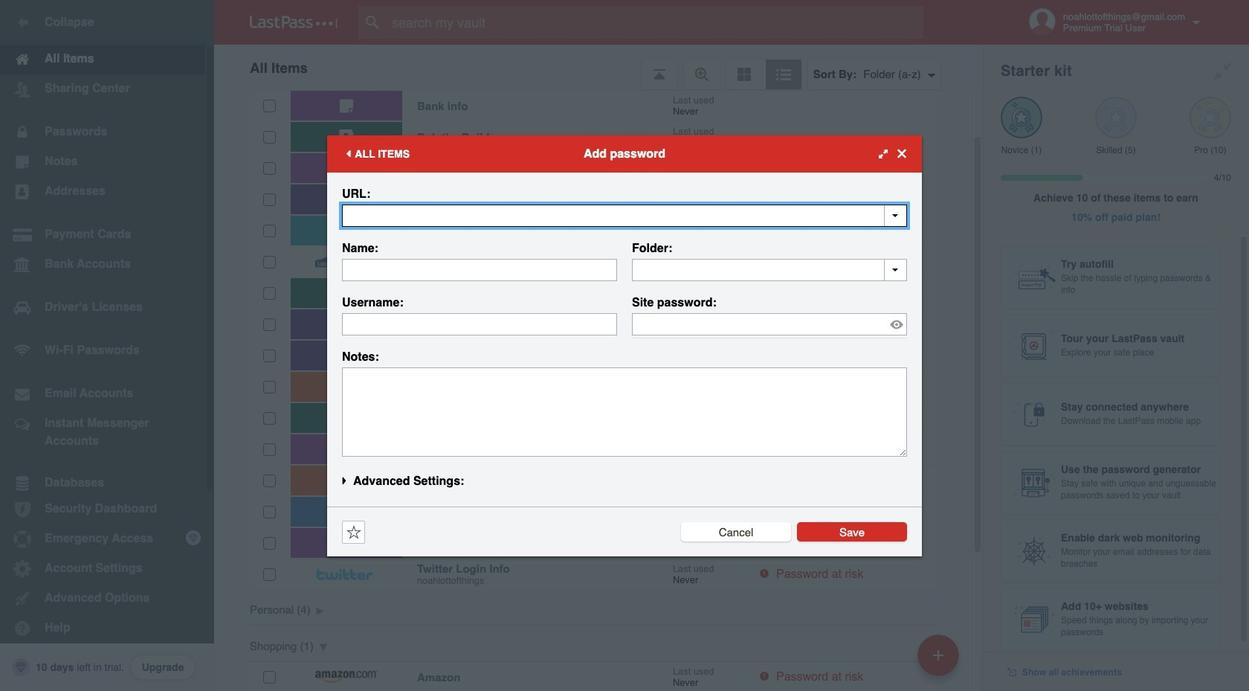 Task type: vqa. For each thing, say whether or not it's contained in the screenshot.
the New item element
no



Task type: locate. For each thing, give the bounding box(es) containing it.
None text field
[[342, 204, 908, 227], [632, 258, 908, 281], [342, 313, 617, 335], [342, 367, 908, 456], [342, 204, 908, 227], [632, 258, 908, 281], [342, 313, 617, 335], [342, 367, 908, 456]]

None password field
[[632, 313, 908, 335]]

dialog
[[327, 135, 922, 556]]

main navigation navigation
[[0, 0, 214, 691]]

new item image
[[934, 650, 944, 660]]

None text field
[[342, 258, 617, 281]]

Search search field
[[359, 6, 953, 39]]

vault options navigation
[[214, 45, 983, 89]]



Task type: describe. For each thing, give the bounding box(es) containing it.
new item navigation
[[913, 630, 969, 691]]

lastpass image
[[250, 16, 338, 29]]

search my vault text field
[[359, 6, 953, 39]]



